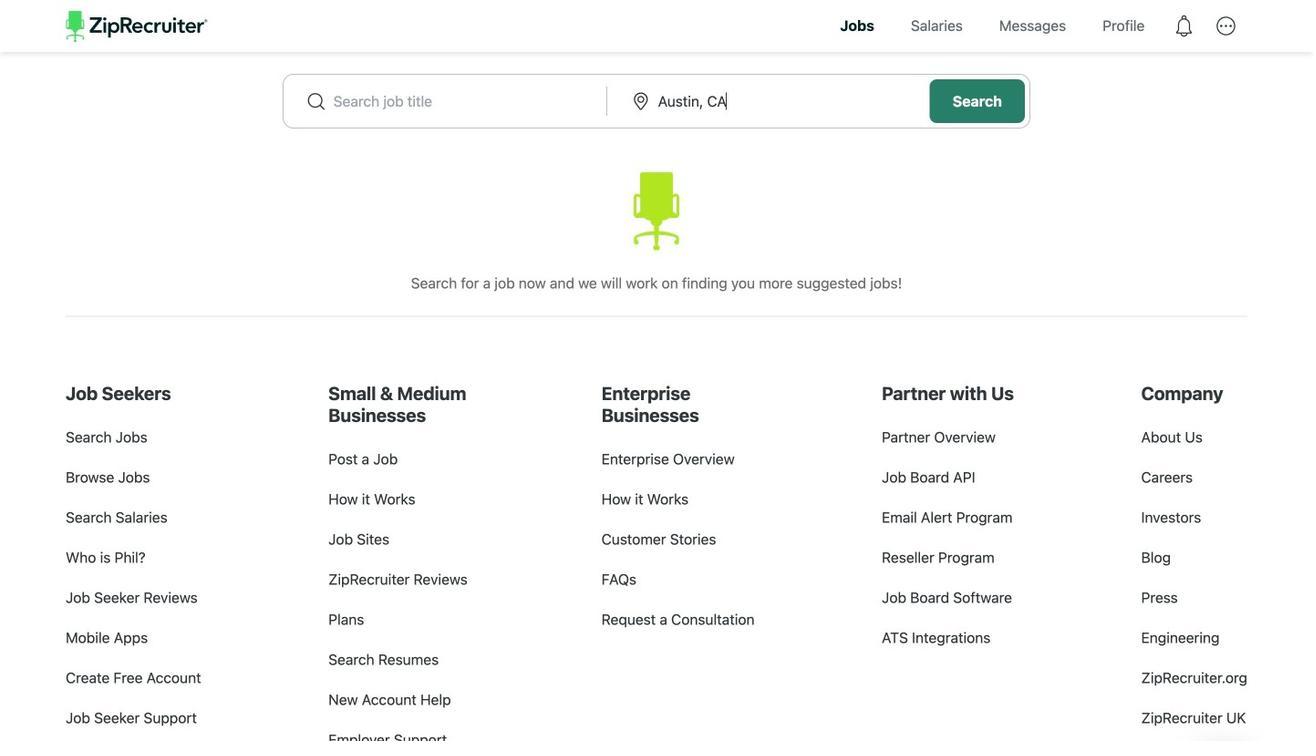 Task type: vqa. For each thing, say whether or not it's contained in the screenshot.
ZIPRECRUITER IMAGE
yes



Task type: describe. For each thing, give the bounding box(es) containing it.
0 horizontal spatial ziprecruiter image
[[66, 11, 208, 42]]

Search location or remote field
[[658, 90, 909, 112]]

Search job title field
[[334, 90, 583, 112]]



Task type: locate. For each thing, give the bounding box(es) containing it.
1 vertical spatial ziprecruiter image
[[634, 172, 680, 250]]

ziprecruiter image
[[66, 11, 208, 42], [634, 172, 680, 250]]

0 vertical spatial ziprecruiter image
[[66, 11, 208, 42]]

1 horizontal spatial ziprecruiter image
[[634, 172, 680, 250]]



